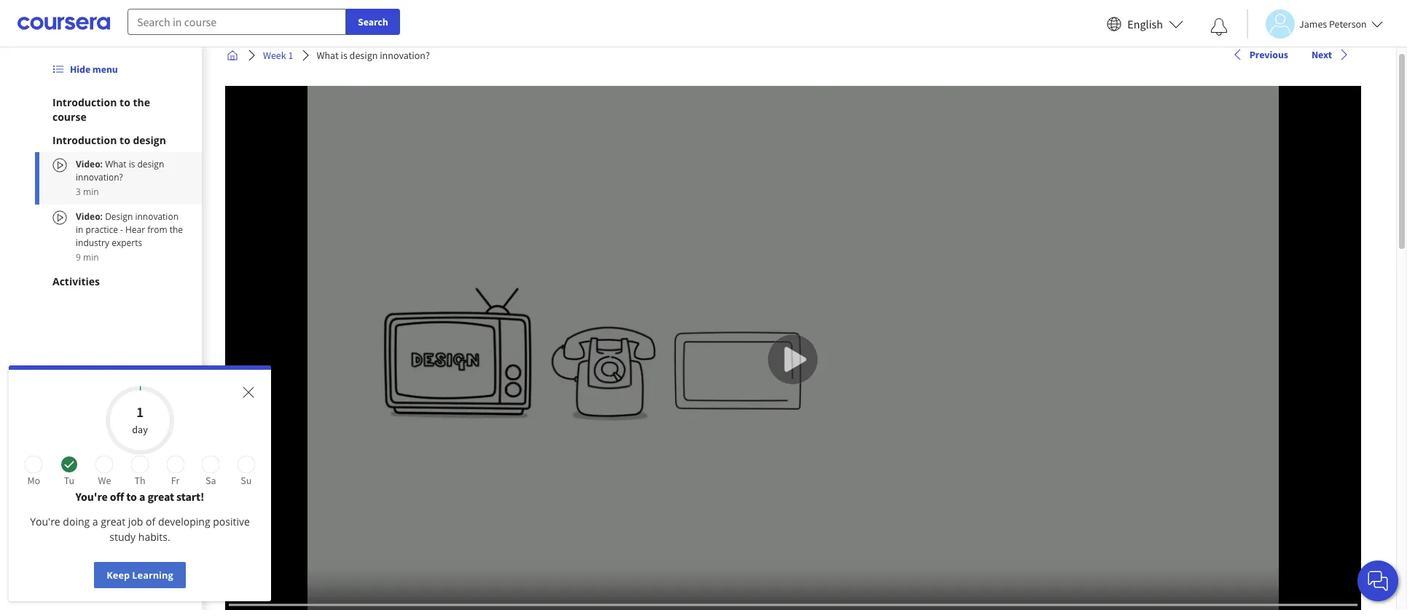 Task type: locate. For each thing, give the bounding box(es) containing it.
0 horizontal spatial a
[[92, 515, 98, 529]]

great inside you're doing a great job of developing positive study habits.
[[101, 515, 126, 529]]

innovation? up 3 min
[[76, 171, 123, 184]]

what is design innovation? down search
[[317, 49, 430, 62]]

1 vertical spatial what is design innovation?
[[76, 158, 164, 184]]

0 vertical spatial min
[[83, 186, 99, 198]]

1 vertical spatial introduction
[[52, 133, 117, 147]]

1 horizontal spatial great
[[148, 490, 174, 505]]

activities
[[52, 275, 100, 289]]

0 vertical spatial you're
[[75, 490, 108, 505]]

video: for innovation?
[[76, 158, 105, 171]]

to inside dropdown button
[[120, 133, 130, 147]]

james
[[1300, 17, 1328, 30]]

1 horizontal spatial innovation?
[[380, 49, 430, 62]]

fr
[[171, 475, 180, 488]]

show notifications image
[[1211, 18, 1229, 36]]

0 horizontal spatial the
[[133, 96, 150, 109]]

to down the introduction to the course dropdown button
[[120, 133, 130, 147]]

activities button
[[52, 275, 184, 289]]

3 min
[[76, 186, 99, 198]]

0 vertical spatial video:
[[76, 158, 105, 171]]

study
[[110, 531, 136, 545]]

industry
[[76, 237, 109, 249]]

1 min from the top
[[83, 186, 99, 198]]

1 horizontal spatial is
[[341, 49, 348, 62]]

introduction up 'course'
[[52, 96, 117, 109]]

video:
[[76, 158, 105, 171], [76, 211, 105, 223]]

introduction to the course button
[[52, 96, 184, 125]]

0 horizontal spatial innovation?
[[76, 171, 123, 184]]

hide
[[70, 63, 91, 76]]

1 introduction from the top
[[52, 96, 117, 109]]

1 vertical spatial the
[[170, 224, 183, 236]]

1 vertical spatial 1
[[136, 403, 144, 421]]

developing
[[158, 515, 210, 529]]

0 horizontal spatial you're
[[30, 515, 60, 529]]

in
[[76, 224, 83, 236]]

design down search
[[350, 49, 378, 62]]

1 horizontal spatial you're
[[75, 490, 108, 505]]

keep
[[107, 569, 130, 583]]

you're
[[75, 490, 108, 505], [30, 515, 60, 529]]

1 video: from the top
[[76, 158, 105, 171]]

0 horizontal spatial is
[[129, 158, 135, 171]]

1 vertical spatial innovation?
[[76, 171, 123, 184]]

0 vertical spatial the
[[133, 96, 150, 109]]

home image
[[227, 50, 238, 61]]

1 right week
[[288, 49, 293, 62]]

1 vertical spatial you're
[[30, 515, 60, 529]]

1 horizontal spatial what is design innovation?
[[317, 49, 430, 62]]

great
[[148, 490, 174, 505], [101, 515, 126, 529]]

innovation?
[[380, 49, 430, 62], [76, 171, 123, 184]]

great up study
[[101, 515, 126, 529]]

1 vertical spatial to
[[120, 133, 130, 147]]

1 day
[[132, 403, 148, 437]]

the
[[133, 96, 150, 109], [170, 224, 183, 236]]

innovation? down search
[[380, 49, 430, 62]]

the inside the introduction to the course
[[133, 96, 150, 109]]

to
[[120, 96, 130, 109], [120, 133, 130, 147], [126, 490, 137, 505]]

menu
[[92, 63, 118, 76]]

what is design innovation?
[[317, 49, 430, 62], [76, 158, 164, 184]]

you're left 'doing'
[[30, 515, 60, 529]]

0 vertical spatial is
[[341, 49, 348, 62]]

design inside what is design innovation?
[[137, 158, 164, 171]]

is
[[341, 49, 348, 62], [129, 158, 135, 171]]

the right from
[[170, 224, 183, 236]]

design down the introduction to the course dropdown button
[[133, 133, 166, 147]]

0 horizontal spatial what is design innovation?
[[76, 158, 164, 184]]

1 vertical spatial great
[[101, 515, 126, 529]]

design down introduction to design dropdown button
[[137, 158, 164, 171]]

to inside the introduction to the course
[[120, 96, 130, 109]]

is down search button
[[341, 49, 348, 62]]

coursera image
[[17, 12, 110, 35]]

is down introduction to design dropdown button
[[129, 158, 135, 171]]

introduction
[[52, 96, 117, 109], [52, 133, 117, 147]]

what down introduction to design dropdown button
[[105, 158, 127, 171]]

you're down we
[[75, 490, 108, 505]]

the up introduction to design dropdown button
[[133, 96, 150, 109]]

1
[[288, 49, 293, 62], [136, 403, 144, 421]]

2 vertical spatial design
[[137, 158, 164, 171]]

0 vertical spatial great
[[148, 490, 174, 505]]

Search in course text field
[[128, 9, 346, 35]]

min for 9 min
[[83, 252, 99, 264]]

th
[[134, 475, 146, 488]]

0 horizontal spatial what
[[105, 158, 127, 171]]

2 introduction from the top
[[52, 133, 117, 147]]

keep learning
[[107, 569, 173, 583]]

to for design
[[120, 133, 130, 147]]

design
[[350, 49, 378, 62], [133, 133, 166, 147], [137, 158, 164, 171]]

0 horizontal spatial great
[[101, 515, 126, 529]]

introduction down 'course'
[[52, 133, 117, 147]]

0 vertical spatial 1
[[288, 49, 293, 62]]

introduction inside the introduction to the course
[[52, 96, 117, 109]]

design inside dropdown button
[[133, 133, 166, 147]]

video: up in
[[76, 211, 105, 223]]

0 vertical spatial introduction
[[52, 96, 117, 109]]

min right 9 on the left of page
[[83, 252, 99, 264]]

a
[[139, 490, 145, 505], [92, 515, 98, 529]]

1 vertical spatial video:
[[76, 211, 105, 223]]

what is design innovation? link
[[311, 42, 436, 69]]

a right 'doing'
[[92, 515, 98, 529]]

hide menu
[[70, 63, 118, 76]]

a down th on the bottom left of page
[[139, 490, 145, 505]]

week 1 link
[[257, 42, 299, 69]]

1 horizontal spatial the
[[170, 224, 183, 236]]

what right the week 1 link
[[317, 49, 339, 62]]

close image
[[240, 384, 257, 402]]

1 horizontal spatial a
[[139, 490, 145, 505]]

1 vertical spatial min
[[83, 252, 99, 264]]

you're doing a great job of developing positive study habits.
[[30, 515, 250, 545]]

0 vertical spatial innovation?
[[380, 49, 430, 62]]

video: up 3 min
[[76, 158, 105, 171]]

great down fr
[[148, 490, 174, 505]]

course
[[52, 110, 87, 124]]

min for 3 min
[[83, 186, 99, 198]]

min
[[83, 186, 99, 198], [83, 252, 99, 264]]

introduction for introduction to design
[[52, 133, 117, 147]]

0 vertical spatial design
[[350, 49, 378, 62]]

1 horizontal spatial what
[[317, 49, 339, 62]]

you're for you're off to a great start!
[[75, 490, 108, 505]]

1 up "day"
[[136, 403, 144, 421]]

introduction inside dropdown button
[[52, 133, 117, 147]]

to up introduction to design dropdown button
[[120, 96, 130, 109]]

1 vertical spatial design
[[133, 133, 166, 147]]

what is design innovation? down introduction to design dropdown button
[[76, 158, 164, 184]]

2 vertical spatial to
[[126, 490, 137, 505]]

of
[[146, 515, 155, 529]]

james peterson
[[1300, 17, 1368, 30]]

0 vertical spatial to
[[120, 96, 130, 109]]

2 video: from the top
[[76, 211, 105, 223]]

0 horizontal spatial 1
[[136, 403, 144, 421]]

search button
[[346, 9, 400, 35]]

habits.
[[138, 531, 170, 545]]

you're inside you're doing a great job of developing positive study habits.
[[30, 515, 60, 529]]

1 vertical spatial a
[[92, 515, 98, 529]]

to right off
[[126, 490, 137, 505]]

2 min from the top
[[83, 252, 99, 264]]

learning
[[132, 569, 173, 583]]

what
[[317, 49, 339, 62], [105, 158, 127, 171]]

1 vertical spatial what
[[105, 158, 127, 171]]

min right 3
[[83, 186, 99, 198]]

day
[[132, 424, 148, 437]]



Task type: vqa. For each thing, say whether or not it's contained in the screenshot.
the topmost the is
yes



Task type: describe. For each thing, give the bounding box(es) containing it.
design for introduction to design dropdown button
[[133, 133, 166, 147]]

english button
[[1102, 0, 1190, 47]]

to inside 1 dialog
[[126, 490, 137, 505]]

practice
[[86, 224, 118, 236]]

start!
[[177, 490, 204, 505]]

next button
[[1306, 42, 1356, 68]]

week 1
[[263, 49, 293, 62]]

next
[[1312, 48, 1333, 61]]

9 min
[[76, 252, 99, 264]]

tu
[[64, 475, 74, 488]]

introduction to the course
[[52, 96, 150, 124]]

experts
[[112, 237, 142, 249]]

1 horizontal spatial 1
[[288, 49, 293, 62]]

a inside you're doing a great job of developing positive study habits.
[[92, 515, 98, 529]]

innovation
[[135, 211, 179, 223]]

previous button
[[1227, 42, 1295, 68]]

3
[[76, 186, 81, 198]]

9
[[76, 252, 81, 264]]

the inside design innovation in practice - hear from the industry experts
[[170, 224, 183, 236]]

1 dialog
[[9, 366, 271, 602]]

you're for you're doing a great job of developing positive study habits.
[[30, 515, 60, 529]]

week
[[263, 49, 286, 62]]

1 inside 1 day
[[136, 403, 144, 421]]

introduction for introduction to the course
[[52, 96, 117, 109]]

mo
[[27, 475, 40, 488]]

we
[[98, 475, 111, 488]]

0 vertical spatial what is design innovation?
[[317, 49, 430, 62]]

introduction to design button
[[52, 133, 184, 148]]

innovation? inside the what is design innovation? link
[[380, 49, 430, 62]]

previous
[[1250, 48, 1289, 61]]

1 vertical spatial is
[[129, 158, 135, 171]]

james peterson button
[[1248, 9, 1384, 38]]

hide menu button
[[47, 56, 124, 82]]

0 vertical spatial what
[[317, 49, 339, 62]]

from
[[147, 224, 167, 236]]

hear
[[125, 224, 145, 236]]

positive
[[213, 515, 250, 529]]

su
[[241, 475, 252, 488]]

job
[[128, 515, 143, 529]]

sa
[[206, 475, 216, 488]]

introduction to design
[[52, 133, 166, 147]]

video: for practice
[[76, 211, 105, 223]]

chat with us image
[[1367, 570, 1390, 593]]

0 vertical spatial a
[[139, 490, 145, 505]]

english
[[1128, 16, 1164, 31]]

design for the what is design innovation? link
[[350, 49, 378, 62]]

search
[[358, 15, 388, 28]]

peterson
[[1330, 17, 1368, 30]]

keep learning button
[[94, 563, 186, 589]]

design
[[105, 211, 133, 223]]

off
[[110, 490, 124, 505]]

to for the
[[120, 96, 130, 109]]

-
[[120, 224, 123, 236]]

doing
[[63, 515, 90, 529]]

design innovation in practice - hear from the industry experts
[[76, 211, 183, 249]]

you're off to a great start!
[[75, 490, 204, 505]]



